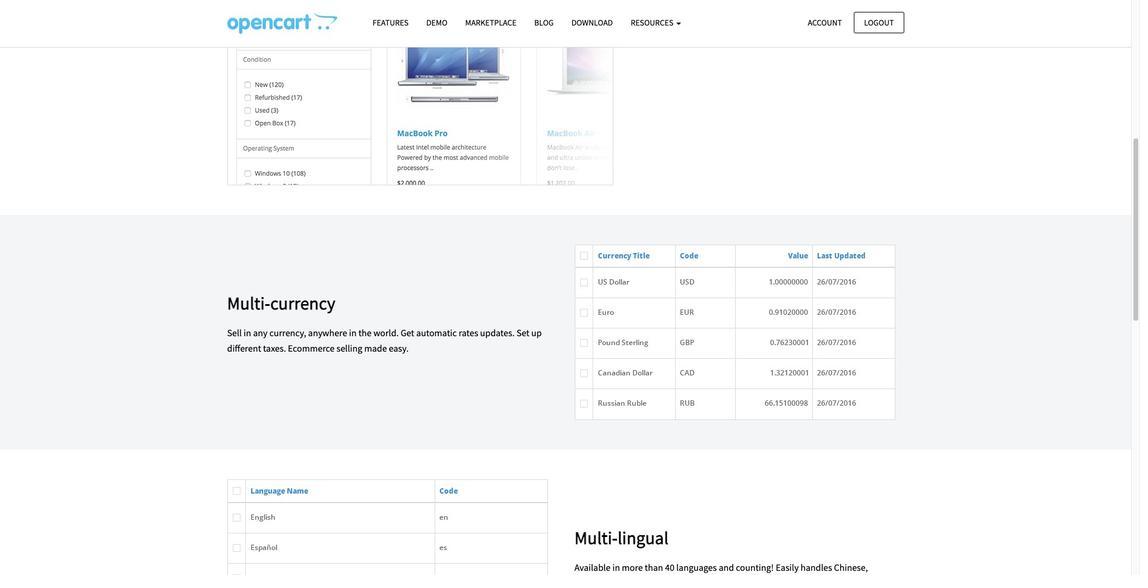 Task type: locate. For each thing, give the bounding box(es) containing it.
marketplace link
[[457, 12, 526, 33]]

1 horizontal spatial and
[[742, 15, 757, 27]]

1 horizontal spatial multi-
[[575, 526, 618, 549]]

multi- up any
[[227, 292, 270, 314]]

resources link
[[622, 12, 690, 33]]

1 vertical spatial and
[[719, 561, 734, 573]]

currency
[[270, 292, 336, 314]]

features link
[[364, 12, 418, 33]]

a
[[865, 0, 870, 12]]

multi- for lingual
[[575, 526, 618, 549]]

easily
[[776, 561, 799, 573]]

the
[[694, 0, 707, 12], [359, 327, 372, 339]]

any
[[253, 327, 268, 339]]

multi- up available
[[575, 526, 618, 549]]

account
[[808, 17, 842, 28]]

way
[[732, 0, 748, 12], [633, 15, 649, 27]]

in left any
[[244, 327, 251, 339]]

0 vertical spatial multi-
[[227, 292, 270, 314]]

anything
[[856, 15, 891, 27]]

lingual
[[618, 526, 669, 549]]

way up your
[[633, 15, 649, 27]]

get
[[401, 327, 415, 339]]

you
[[750, 0, 765, 12]]

create
[[633, 0, 658, 12]]

available in more than 40 languages and counting! easily handles chinese,
[[575, 561, 878, 575]]

and
[[742, 15, 757, 27], [719, 561, 734, 573]]

and inside available in more than 40 languages and counting! easily handles chinese,
[[719, 561, 734, 573]]

1 vertical spatial multi-
[[575, 526, 618, 549]]

0 horizontal spatial and
[[719, 561, 734, 573]]

the up "to"
[[694, 0, 707, 12]]

1 vertical spatial the
[[359, 327, 372, 339]]

0 vertical spatial way
[[732, 0, 748, 12]]

logout
[[865, 17, 894, 28]]

the up made
[[359, 327, 372, 339]]

just
[[814, 15, 828, 27]]

1 vertical spatial way
[[633, 15, 649, 27]]

way left you
[[732, 0, 748, 12]]

multi-
[[227, 292, 270, 314], [575, 526, 618, 549]]

store.
[[653, 30, 675, 42]]

0 vertical spatial and
[[742, 15, 757, 27]]

create
[[767, 0, 791, 12]]

currency,
[[270, 327, 306, 339]]

0 vertical spatial the
[[694, 0, 707, 12]]

0 horizontal spatial multi-
[[227, 292, 270, 314]]

1 horizontal spatial the
[[694, 0, 707, 12]]

demo link
[[418, 12, 457, 33]]

than
[[645, 561, 663, 573]]

and up buy.
[[742, 15, 757, 27]]

to
[[707, 15, 715, 27]]

40
[[665, 561, 675, 573]]

and left counting!
[[719, 561, 734, 573]]

same
[[709, 0, 731, 12]]

download link
[[563, 12, 622, 33]]

multi- for currency
[[227, 292, 270, 314]]

in left more
[[613, 561, 620, 573]]

down
[[789, 15, 812, 27]]

multi-currency
[[227, 292, 336, 314]]

0 horizontal spatial the
[[359, 327, 372, 339]]

create filters in the same way you create categories. this is a great way for customers to refine and narrow down just about anything in your store. easy find - easy buy.
[[633, 0, 900, 42]]

in
[[685, 0, 692, 12], [893, 15, 900, 27], [244, 327, 251, 339], [349, 327, 357, 339], [613, 561, 620, 573]]

the inside create filters in the same way you create categories. this is a great way for customers to refine and narrow down just about anything in your store. easy find - easy buy.
[[694, 0, 707, 12]]



Task type: describe. For each thing, give the bounding box(es) containing it.
made
[[364, 342, 387, 354]]

about
[[830, 15, 854, 27]]

chinese,
[[834, 561, 868, 573]]

automatic
[[416, 327, 457, 339]]

languages
[[677, 561, 717, 573]]

different
[[227, 342, 261, 354]]

in up selling
[[349, 327, 357, 339]]

multi lingual image
[[227, 479, 548, 575]]

this
[[838, 0, 855, 12]]

sell in any currency, anywhere in the world. get automatic rates updates. set up different taxes. ecommerce selling made easy.
[[227, 327, 542, 354]]

and inside create filters in the same way you create categories. this is a great way for customers to refine and narrow down just about anything in your store. easy find - easy buy.
[[742, 15, 757, 27]]

filters
[[660, 0, 683, 12]]

download
[[572, 17, 613, 28]]

features
[[373, 17, 409, 28]]

up
[[532, 327, 542, 339]]

for
[[651, 15, 662, 27]]

categories.
[[793, 0, 836, 12]]

opencart - features image
[[227, 12, 337, 34]]

easy
[[677, 30, 695, 42]]

demo
[[427, 17, 448, 28]]

buy.
[[739, 30, 756, 42]]

easy.
[[389, 342, 409, 354]]

rates
[[459, 327, 478, 339]]

narrow
[[759, 15, 787, 27]]

taxes.
[[263, 342, 286, 354]]

is
[[857, 0, 863, 12]]

your
[[633, 30, 651, 42]]

world.
[[374, 327, 399, 339]]

logout link
[[854, 12, 904, 33]]

customers
[[664, 15, 705, 27]]

multi currency image
[[575, 245, 896, 420]]

marketplace
[[465, 17, 517, 28]]

more
[[622, 561, 643, 573]]

sell
[[227, 327, 242, 339]]

in up customers
[[685, 0, 692, 12]]

selling
[[337, 342, 363, 354]]

set
[[517, 327, 530, 339]]

multi-lingual
[[575, 526, 669, 549]]

-
[[714, 30, 717, 42]]

refine
[[717, 15, 740, 27]]

anywhere
[[308, 327, 347, 339]]

in inside available in more than 40 languages and counting! easily handles chinese,
[[613, 561, 620, 573]]

1 horizontal spatial way
[[732, 0, 748, 12]]

handles
[[801, 561, 833, 573]]

ecommerce
[[288, 342, 335, 354]]

the inside sell in any currency, anywhere in the world. get automatic rates updates. set up different taxes. ecommerce selling made easy.
[[359, 327, 372, 339]]

in right anything
[[893, 15, 900, 27]]

account link
[[798, 12, 853, 33]]

resources
[[631, 17, 675, 28]]

counting!
[[736, 561, 774, 573]]

great
[[872, 0, 892, 12]]

easy
[[719, 30, 737, 42]]

blog link
[[526, 12, 563, 33]]

available
[[575, 561, 611, 573]]

0 horizontal spatial way
[[633, 15, 649, 27]]

updates.
[[480, 327, 515, 339]]

filters image
[[227, 0, 613, 185]]

blog
[[535, 17, 554, 28]]

find
[[697, 30, 713, 42]]



Task type: vqa. For each thing, say whether or not it's contained in the screenshot.
Sell on the left
yes



